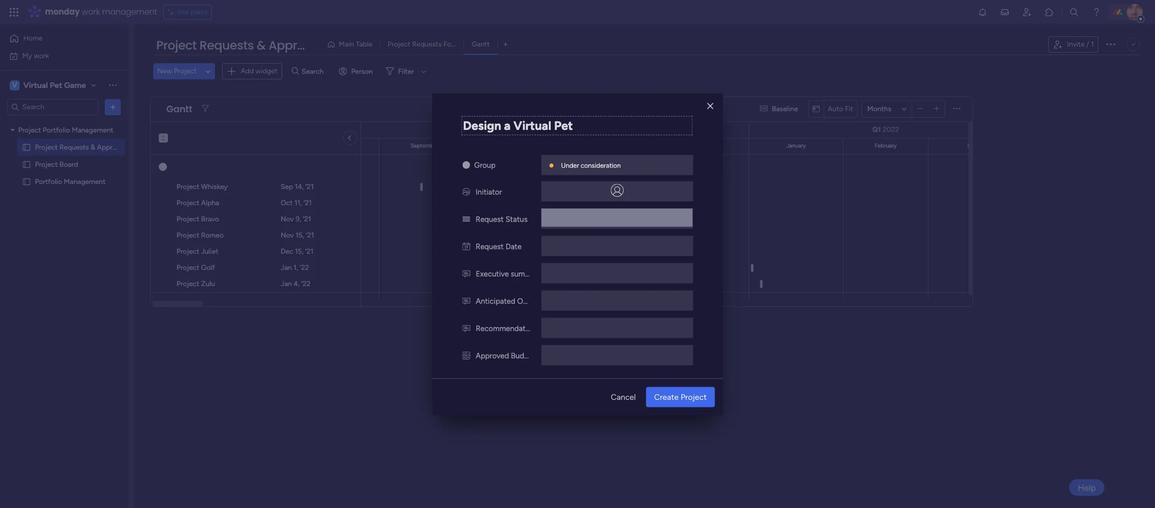 Task type: locate. For each thing, give the bounding box(es) containing it.
requests inside field
[[200, 37, 254, 54]]

1 horizontal spatial project requests & approvals
[[156, 37, 328, 54]]

0 horizontal spatial approvals
[[97, 143, 129, 151]]

alpha
[[201, 199, 219, 207]]

1 vertical spatial portfolio
[[35, 177, 62, 186]]

under
[[561, 161, 579, 169]]

1 horizontal spatial requests
[[200, 37, 254, 54]]

project up new project
[[156, 37, 197, 54]]

15, for dec
[[295, 247, 304, 256]]

v2 status image
[[463, 214, 470, 224]]

1 horizontal spatial virtual
[[514, 118, 551, 133]]

project zulu
[[177, 280, 215, 288]]

gantt button
[[464, 36, 497, 53]]

project requests & approvals up add
[[156, 37, 328, 54]]

jan left 1,
[[281, 264, 292, 272]]

requests up angle down icon
[[200, 37, 254, 54]]

project requests form button
[[380, 36, 464, 53]]

'22 right 4,
[[301, 280, 311, 288]]

1 vertical spatial 15,
[[295, 247, 304, 256]]

1 vertical spatial management
[[64, 177, 106, 186]]

9,
[[296, 215, 301, 224]]

consideration
[[581, 161, 621, 169]]

15, down 9,
[[296, 231, 304, 240]]

public board image
[[22, 142, 31, 152], [22, 177, 31, 186]]

project up project juliet at left
[[177, 231, 199, 240]]

1 horizontal spatial work
[[82, 6, 100, 18]]

invite
[[1067, 40, 1085, 49]]

project requests & approvals up board
[[35, 143, 129, 151]]

initiator
[[476, 187, 502, 196]]

'21 down nov 15, '21
[[305, 247, 314, 256]]

my work
[[22, 51, 49, 60]]

0 vertical spatial pet
[[50, 80, 62, 90]]

v2 plus image
[[934, 105, 939, 113]]

& down project portfolio management
[[91, 143, 95, 151]]

0 vertical spatial request
[[476, 214, 504, 224]]

management up board
[[72, 126, 113, 134]]

filter button
[[382, 63, 430, 80]]

golf
[[201, 264, 215, 272]]

1 vertical spatial pet
[[554, 118, 573, 133]]

15, for nov
[[296, 231, 304, 240]]

work right my
[[34, 51, 49, 60]]

nov
[[281, 215, 294, 224], [281, 231, 294, 240]]

person
[[351, 67, 373, 76]]

1 vertical spatial jan
[[281, 280, 292, 288]]

1 public board image from the top
[[22, 142, 31, 152]]

1 nov from the top
[[281, 215, 294, 224]]

management
[[72, 126, 113, 134], [64, 177, 106, 186]]

auto fit button
[[824, 101, 857, 117]]

approvals inside field
[[269, 37, 328, 54]]

0 horizontal spatial work
[[34, 51, 49, 60]]

pet inside the workspace selection element
[[50, 80, 62, 90]]

workspace image
[[10, 80, 20, 91]]

virtual right v
[[23, 80, 48, 90]]

v2 funnel image
[[202, 105, 209, 113]]

0 vertical spatial &
[[257, 37, 266, 54]]

0 horizontal spatial gantt
[[166, 103, 192, 115]]

1 vertical spatial nov
[[281, 231, 294, 240]]

jan left 4,
[[281, 280, 292, 288]]

0 vertical spatial public board image
[[22, 142, 31, 152]]

2 v2 long text column image from the top
[[463, 324, 470, 333]]

1 vertical spatial work
[[34, 51, 49, 60]]

1 vertical spatial request
[[476, 242, 504, 251]]

0 vertical spatial management
[[72, 126, 113, 134]]

1 2021 from the left
[[328, 125, 344, 134]]

'21 right 11,
[[304, 199, 312, 207]]

q1 2022
[[872, 125, 899, 134]]

4,
[[294, 280, 300, 288]]

project down 'project golf'
[[177, 280, 199, 288]]

requests left form
[[412, 40, 442, 49]]

0 vertical spatial approvals
[[269, 37, 328, 54]]

design a virtual pet
[[463, 118, 573, 133]]

approvals left june at the top
[[97, 143, 129, 151]]

work right monday
[[82, 6, 100, 18]]

request
[[476, 214, 504, 224], [476, 242, 504, 251]]

v2 long text column image down v2 long text column image
[[463, 296, 470, 305]]

1 vertical spatial public board image
[[22, 177, 31, 186]]

executive
[[476, 269, 509, 278]]

monday work management
[[45, 6, 157, 18]]

1 jan from the top
[[281, 264, 292, 272]]

1 vertical spatial v2 long text column image
[[463, 324, 470, 333]]

add widget button
[[222, 63, 282, 79]]

select product image
[[9, 7, 19, 17]]

project up filter popup button
[[388, 40, 410, 49]]

approvals
[[269, 37, 328, 54], [97, 143, 129, 151]]

request right "v2 status" icon
[[476, 214, 504, 224]]

design
[[463, 118, 501, 133]]

1 v2 long text column image from the top
[[463, 296, 470, 305]]

'21 right 9,
[[303, 215, 311, 224]]

design a virtual pet dialog
[[432, 93, 723, 415]]

gantt left v2 funnel image
[[166, 103, 192, 115]]

'21 for nov 15, '21
[[306, 231, 314, 240]]

request date
[[476, 242, 522, 251]]

portfolio down search in workspace field
[[43, 126, 70, 134]]

management down board
[[64, 177, 106, 186]]

q4 2021
[[596, 125, 623, 134]]

project up 'project alpha'
[[177, 183, 199, 191]]

v2 long text column image up the dapulse numbers column icon
[[463, 324, 470, 333]]

1 vertical spatial approvals
[[97, 143, 129, 151]]

0 horizontal spatial virtual
[[23, 80, 48, 90]]

see
[[177, 8, 189, 16]]

'21 for dec 15, '21
[[305, 247, 314, 256]]

2 jan from the top
[[281, 280, 292, 288]]

Project Requests & Approvals field
[[154, 37, 328, 54]]

0 vertical spatial '22
[[300, 264, 309, 272]]

0 vertical spatial gantt
[[472, 40, 490, 49]]

15, right dec
[[295, 247, 304, 256]]

board
[[59, 160, 78, 169]]

public board image down public board icon
[[22, 177, 31, 186]]

v
[[12, 81, 17, 89]]

q1
[[872, 125, 881, 134]]

11,
[[294, 199, 302, 207]]

0 vertical spatial 15,
[[296, 231, 304, 240]]

outcomes
[[517, 296, 553, 305]]

new
[[157, 67, 172, 75]]

1 request from the top
[[476, 214, 504, 224]]

'21 up dec 15, '21
[[306, 231, 314, 240]]

request right dapulse date column image
[[476, 242, 504, 251]]

0 vertical spatial jan
[[281, 264, 292, 272]]

option
[[0, 121, 129, 123]]

& up add widget
[[257, 37, 266, 54]]

main table
[[339, 40, 372, 49]]

0 horizontal spatial 2021
[[328, 125, 344, 134]]

home button
[[6, 30, 109, 47]]

search everything image
[[1069, 7, 1079, 17]]

list box
[[0, 119, 129, 327]]

pet left 'game'
[[50, 80, 62, 90]]

0 vertical spatial project requests & approvals
[[156, 37, 328, 54]]

project board
[[35, 160, 78, 169]]

1 horizontal spatial gantt
[[472, 40, 490, 49]]

1 horizontal spatial &
[[257, 37, 266, 54]]

v2 long text column image
[[463, 296, 470, 305], [463, 324, 470, 333]]

june
[[139, 143, 151, 149]]

whiskey
[[201, 183, 228, 191]]

project requests & approvals
[[156, 37, 328, 54], [35, 143, 129, 151]]

zulu
[[201, 280, 215, 288]]

requests inside button
[[412, 40, 442, 49]]

gantt inside button
[[472, 40, 490, 49]]

2 horizontal spatial requests
[[412, 40, 442, 49]]

1 vertical spatial gantt
[[166, 103, 192, 115]]

2 request from the top
[[476, 242, 504, 251]]

project
[[156, 37, 197, 54], [388, 40, 410, 49], [174, 67, 197, 75], [18, 126, 41, 134], [35, 143, 58, 151], [35, 160, 58, 169], [177, 183, 199, 191], [177, 199, 199, 207], [177, 215, 199, 224], [177, 231, 199, 240], [177, 247, 199, 256], [177, 264, 199, 272], [177, 280, 199, 288], [681, 392, 707, 402]]

gantt
[[472, 40, 490, 49], [166, 103, 192, 115]]

1 horizontal spatial 2021
[[608, 125, 623, 134]]

baseline
[[772, 105, 798, 113]]

work inside my work button
[[34, 51, 49, 60]]

project right new
[[174, 67, 197, 75]]

portfolio down project board
[[35, 177, 62, 186]]

1 vertical spatial '22
[[301, 280, 311, 288]]

fit
[[845, 105, 853, 113]]

list box containing project portfolio management
[[0, 119, 129, 327]]

0 vertical spatial work
[[82, 6, 100, 18]]

0 horizontal spatial requests
[[59, 143, 89, 151]]

0 horizontal spatial pet
[[50, 80, 62, 90]]

juliet
[[201, 247, 218, 256]]

oct
[[281, 199, 293, 207]]

project right "caret down" image
[[18, 126, 41, 134]]

v2 today image
[[813, 105, 820, 113]]

1 horizontal spatial approvals
[[269, 37, 328, 54]]

requests for project requests & approvals field
[[200, 37, 254, 54]]

public board image up public board icon
[[22, 142, 31, 152]]

1 vertical spatial virtual
[[514, 118, 551, 133]]

v2 sun image
[[463, 160, 470, 169]]

1 horizontal spatial pet
[[554, 118, 573, 133]]

0 vertical spatial virtual
[[23, 80, 48, 90]]

2021
[[328, 125, 344, 134], [608, 125, 623, 134]]

0 vertical spatial nov
[[281, 215, 294, 224]]

nov left 9,
[[281, 215, 294, 224]]

1 vertical spatial &
[[91, 143, 95, 151]]

notifications image
[[978, 7, 988, 17]]

nov up dec
[[281, 231, 294, 240]]

2 public board image from the top
[[22, 177, 31, 186]]

recommendation
[[476, 324, 536, 333]]

2 nov from the top
[[281, 231, 294, 240]]

project requests & approvals inside field
[[156, 37, 328, 54]]

gantt left add view icon
[[472, 40, 490, 49]]

15,
[[296, 231, 304, 240], [295, 247, 304, 256]]

invite / 1 button
[[1048, 36, 1099, 53]]

& inside list box
[[91, 143, 95, 151]]

september
[[411, 143, 438, 149]]

request for request status
[[476, 214, 504, 224]]

group
[[474, 160, 496, 169]]

requests up board
[[59, 143, 89, 151]]

'22
[[300, 264, 309, 272], [301, 280, 311, 288]]

1 vertical spatial project requests & approvals
[[35, 143, 129, 151]]

virtual pet game
[[23, 80, 86, 90]]

project alpha
[[177, 199, 219, 207]]

project down 'project alpha'
[[177, 215, 199, 224]]

jan
[[281, 264, 292, 272], [281, 280, 292, 288]]

add
[[241, 67, 254, 75]]

0 vertical spatial v2 long text column image
[[463, 296, 470, 305]]

virtual right a
[[514, 118, 551, 133]]

0 horizontal spatial &
[[91, 143, 95, 151]]

jan for jan 1, '22
[[281, 264, 292, 272]]

project up 'project golf'
[[177, 247, 199, 256]]

jan 1, '22
[[281, 264, 309, 272]]

summary
[[511, 269, 542, 278]]

portfolio
[[43, 126, 70, 134], [35, 177, 62, 186]]

'22 right 1,
[[300, 264, 309, 272]]

dapulse numbers column image
[[463, 351, 470, 360]]

requests
[[200, 37, 254, 54], [412, 40, 442, 49], [59, 143, 89, 151]]

approvals up v2 search image
[[269, 37, 328, 54]]

'21 for nov 9, '21
[[303, 215, 311, 224]]

pet left q4
[[554, 118, 573, 133]]

v2 long text column image
[[463, 269, 470, 278]]

virtual
[[23, 80, 48, 90], [514, 118, 551, 133]]

project right create
[[681, 392, 707, 402]]

0 horizontal spatial project requests & approvals
[[35, 143, 129, 151]]

project up project zulu
[[177, 264, 199, 272]]

request status
[[476, 214, 528, 224]]

'21 right the 14,
[[306, 183, 314, 191]]

cancel
[[611, 392, 636, 402]]

project bravo
[[177, 215, 219, 224]]

requests for project requests form button
[[412, 40, 442, 49]]



Task type: describe. For each thing, give the bounding box(es) containing it.
'21 for sep 14, '21
[[306, 183, 314, 191]]

q4
[[596, 125, 606, 134]]

dec
[[281, 247, 293, 256]]

home
[[23, 34, 43, 42]]

under consideration
[[561, 161, 621, 169]]

person button
[[335, 63, 379, 80]]

filter
[[398, 67, 414, 76]]

work for monday
[[82, 6, 100, 18]]

table
[[356, 40, 372, 49]]

project romeo
[[177, 231, 224, 240]]

james peterson image
[[1127, 4, 1143, 20]]

february
[[875, 143, 897, 149]]

nov for nov 15, '21
[[281, 231, 294, 240]]

management
[[102, 6, 157, 18]]

v2 long text column image for anticipated outcomes
[[463, 296, 470, 305]]

baseline button
[[756, 101, 804, 117]]

cancel button
[[603, 387, 644, 407]]

'21 for oct 11, '21
[[304, 199, 312, 207]]

v2 minus image
[[918, 105, 923, 113]]

oct 11, '21
[[281, 199, 312, 207]]

v2 collapse down image
[[159, 130, 168, 137]]

create project button
[[646, 387, 715, 407]]

jan for jan 4, '22
[[281, 280, 292, 288]]

nov 9, '21
[[281, 215, 311, 224]]

project portfolio management
[[18, 126, 113, 134]]

caret down image
[[11, 126, 15, 134]]

game
[[64, 80, 86, 90]]

create
[[654, 392, 679, 402]]

public board image for portfolio management
[[22, 177, 31, 186]]

workspace selection element
[[10, 79, 87, 91]]

bravo
[[201, 215, 219, 224]]

auto fit
[[828, 105, 853, 113]]

2022
[[883, 125, 899, 134]]

approved budget
[[476, 351, 536, 360]]

project juliet
[[177, 247, 218, 256]]

project inside field
[[156, 37, 197, 54]]

project inside design a virtual pet dialog
[[681, 392, 707, 402]]

form
[[443, 40, 460, 49]]

help
[[1078, 483, 1096, 493]]

march
[[968, 143, 983, 149]]

v2 collapse up image
[[159, 137, 168, 144]]

sep
[[281, 183, 293, 191]]

a
[[504, 118, 511, 133]]

0 vertical spatial portfolio
[[43, 126, 70, 134]]

nov 15, '21
[[281, 231, 314, 240]]

'22 for jan 4, '22
[[301, 280, 311, 288]]

widget
[[255, 67, 278, 75]]

add view image
[[503, 41, 508, 48]]

see plans button
[[163, 5, 212, 20]]

v2 long text column image for recommendation
[[463, 324, 470, 333]]

/
[[1087, 40, 1089, 49]]

romeo
[[201, 231, 224, 240]]

project up project bravo
[[177, 199, 199, 207]]

v2 multiple person column image
[[463, 187, 470, 196]]

1
[[1091, 40, 1094, 49]]

1,
[[294, 264, 298, 272]]

new project
[[157, 67, 197, 75]]

public board image for project requests & approvals
[[22, 142, 31, 152]]

add widget
[[241, 67, 278, 75]]

months
[[867, 104, 891, 113]]

Search in workspace field
[[21, 101, 84, 113]]

january
[[787, 143, 806, 149]]

executive summary
[[476, 269, 542, 278]]

my work button
[[6, 48, 109, 64]]

portfolio management
[[35, 177, 106, 186]]

anticipated
[[476, 296, 515, 305]]

invite members image
[[1022, 7, 1032, 17]]

virtual inside dialog
[[514, 118, 551, 133]]

public board image
[[22, 160, 31, 169]]

14,
[[295, 183, 304, 191]]

new project button
[[153, 63, 201, 80]]

auto
[[828, 105, 843, 113]]

invite / 1
[[1067, 40, 1094, 49]]

plans
[[191, 8, 207, 16]]

status
[[506, 214, 528, 224]]

more dots image
[[953, 105, 960, 113]]

pet inside design a virtual pet dialog
[[554, 118, 573, 133]]

work for my
[[34, 51, 49, 60]]

project up project board
[[35, 143, 58, 151]]

apps image
[[1044, 7, 1055, 17]]

Search field
[[299, 64, 329, 79]]

nov for nov 9, '21
[[281, 215, 294, 224]]

2 2021 from the left
[[608, 125, 623, 134]]

project right public board icon
[[35, 160, 58, 169]]

my
[[22, 51, 32, 60]]

approved
[[476, 351, 509, 360]]

help button
[[1069, 479, 1105, 496]]

create project
[[654, 392, 707, 402]]

main table button
[[323, 36, 380, 53]]

date
[[506, 242, 522, 251]]

'22 for jan 1, '22
[[300, 264, 309, 272]]

main
[[339, 40, 354, 49]]

v2 search image
[[292, 66, 299, 77]]

inbox image
[[1000, 7, 1010, 17]]

see plans
[[177, 8, 207, 16]]

arrow down image
[[418, 65, 430, 78]]

project requests form
[[388, 40, 460, 49]]

angle down image
[[206, 68, 210, 75]]

project whiskey
[[177, 183, 228, 191]]

dapulse date column image
[[463, 242, 470, 251]]

virtual inside the workspace selection element
[[23, 80, 48, 90]]

request for request date
[[476, 242, 504, 251]]

help image
[[1091, 7, 1102, 17]]

close image
[[707, 102, 713, 110]]

& inside field
[[257, 37, 266, 54]]

approvals inside list box
[[97, 143, 129, 151]]

jan 4, '22
[[281, 280, 311, 288]]

dec 15, '21
[[281, 247, 314, 256]]



Task type: vqa. For each thing, say whether or not it's contained in the screenshot.


